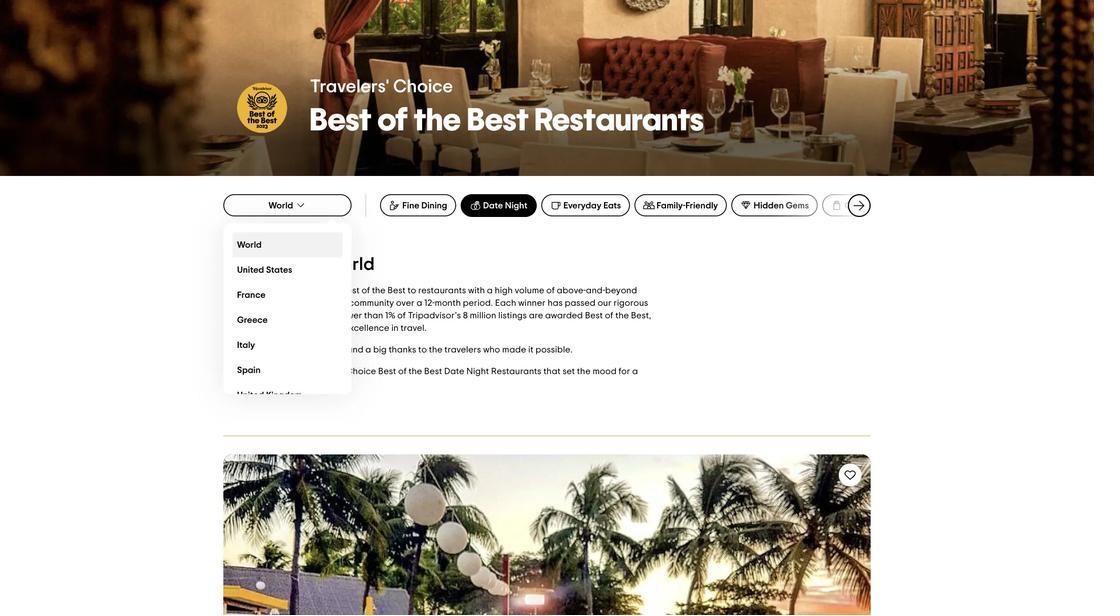 Task type: describe. For each thing, give the bounding box(es) containing it.
1 our from the left
[[333, 299, 347, 308]]

date night
[[483, 201, 528, 210]]

8
[[463, 311, 468, 320]]

date night button
[[461, 194, 537, 217]]

and-
[[586, 286, 606, 295]]

opinions
[[275, 299, 310, 308]]

-
[[316, 255, 322, 274]]

from
[[312, 299, 331, 308]]

for
[[619, 367, 631, 376]]

we award travelers' choice best of the best to restaurants with a high volume of above-and-beyond reviews and opinions from our community over a 12-month period. each winner has passed our rigorous trust and safety standards. fewer than 1% of tripadvisor's 8 million listings are awarded best of the best, signifying the highest level of excellence in travel.
[[224, 286, 652, 333]]

dining.
[[304, 380, 332, 389]]

family-friendly
[[657, 201, 719, 210]]

period.
[[463, 299, 493, 308]]

france
[[237, 291, 266, 300]]

trust
[[224, 311, 242, 320]]

are inside 'below are the 2023 travelers' choice best of the best date night restaurants that set the mood for a night of wining and dining.'
[[250, 367, 264, 376]]

quick
[[845, 201, 869, 210]]

a left the big
[[366, 346, 371, 355]]

friendly
[[686, 201, 719, 210]]

month
[[435, 299, 461, 308]]

fine dining
[[403, 201, 448, 210]]

than
[[364, 311, 383, 320]]

world inside popup button
[[269, 201, 293, 210]]

fewer
[[338, 311, 362, 320]]

travelers'
[[310, 78, 390, 96]]

next image
[[853, 199, 867, 213]]

of right 1%
[[398, 311, 406, 320]]

restaurants inside 'below are the 2023 travelers' choice best of the best date night restaurants that set the mood for a night of wining and dining.'
[[491, 367, 542, 376]]

2023
[[282, 367, 302, 376]]

2 horizontal spatial world
[[326, 255, 375, 274]]

of down thanks
[[398, 367, 407, 376]]

above-
[[557, 286, 586, 295]]

a right with
[[487, 286, 493, 295]]

below
[[224, 367, 248, 376]]

thanks
[[389, 346, 417, 355]]

million
[[470, 311, 497, 320]]

fine
[[403, 201, 420, 210]]

of down beyond
[[605, 311, 614, 320]]

a inside 'below are the 2023 travelers' choice best of the best date night restaurants that set the mood for a night of wining and dining.'
[[633, 367, 638, 376]]

hidden gems
[[754, 201, 809, 210]]

travel.
[[401, 324, 427, 333]]

united kingdom
[[237, 391, 302, 400]]

level
[[313, 324, 332, 333]]

quick bites button
[[823, 194, 900, 217]]

tripadvisor's
[[408, 311, 461, 320]]

quick bites
[[845, 201, 891, 210]]

rigorous
[[614, 299, 649, 308]]

standards.
[[290, 311, 336, 320]]

travelers' inside "we award travelers' choice best of the best to restaurants with a high volume of above-and-beyond reviews and opinions from our community over a 12-month period. each winner has passed our rigorous trust and safety standards. fewer than 1% of tripadvisor's 8 million listings are awarded best of the best, signifying the highest level of excellence in travel."
[[267, 286, 308, 295]]

has
[[548, 299, 563, 308]]

that
[[544, 367, 561, 376]]

in
[[392, 324, 399, 333]]

family-friendly button
[[635, 194, 727, 217]]

congrats
[[224, 346, 263, 355]]

12-
[[425, 299, 435, 308]]

0 vertical spatial restaurants
[[535, 105, 704, 136]]

date inside 'below are the 2023 travelers' choice best of the best date night restaurants that set the mood for a night of wining and dining.'
[[444, 367, 465, 376]]

everyday
[[564, 201, 602, 210]]

listings
[[499, 311, 527, 320]]

everyday eats
[[564, 201, 621, 210]]

community
[[349, 299, 394, 308]]

excellence
[[345, 324, 390, 333]]

0 horizontal spatial to
[[265, 346, 273, 355]]

reviews
[[224, 299, 254, 308]]

travelers
[[445, 346, 481, 355]]

greece
[[237, 316, 268, 325]]

everyday eats button
[[542, 194, 630, 217]]

travelers' choice
[[310, 78, 453, 96]]

fine dining button
[[380, 194, 456, 217]]

set
[[563, 367, 575, 376]]

and down excellence
[[347, 346, 364, 355]]

are inside "we award travelers' choice best of the best to restaurants with a high volume of above-and-beyond reviews and opinions from our community over a 12-month period. each winner has passed our rigorous trust and safety standards. fewer than 1% of tripadvisor's 8 million listings are awarded best of the best, signifying the highest level of excellence in travel."
[[529, 311, 543, 320]]

united for united states
[[237, 266, 264, 275]]

safety
[[263, 311, 288, 320]]

mood
[[593, 367, 617, 376]]

to inside "we award travelers' choice best of the best to restaurants with a high volume of above-and-beyond reviews and opinions from our community over a 12-month period. each winner has passed our rigorous trust and safety standards. fewer than 1% of tripadvisor's 8 million listings are awarded best of the best, signifying the highest level of excellence in travel."
[[408, 286, 416, 295]]

spain
[[237, 366, 261, 375]]

we
[[224, 286, 236, 295]]

below are the 2023 travelers' choice best of the best date night restaurants that set the mood for a night of wining and dining.
[[224, 367, 638, 389]]

of down travelers' choice
[[378, 105, 408, 136]]

over
[[396, 299, 415, 308]]

and up signifying
[[244, 311, 261, 320]]

big
[[373, 346, 387, 355]]



Task type: locate. For each thing, give the bounding box(es) containing it.
travelers'
[[267, 286, 308, 295], [304, 367, 344, 376]]

our down and-
[[598, 299, 612, 308]]

2 vertical spatial choice
[[346, 367, 376, 376]]

travelers' inside 'below are the 2023 travelers' choice best of the best date night restaurants that set the mood for a night of wining and dining.'
[[304, 367, 344, 376]]

travelers' choice image
[[237, 83, 287, 133]]

1 vertical spatial united
[[237, 391, 264, 400]]

united
[[237, 266, 264, 275], [237, 391, 264, 400]]

0 horizontal spatial date
[[224, 255, 264, 274]]

passed
[[565, 299, 596, 308]]

winners
[[314, 346, 345, 355]]

best of the best restaurants 2023 image
[[0, 0, 1095, 176]]

volume
[[515, 286, 545, 295]]

made
[[502, 346, 526, 355]]

0 vertical spatial travelers'
[[267, 286, 308, 295]]

list box
[[224, 224, 352, 408]]

choice inside 'below are the 2023 travelers' choice best of the best date night restaurants that set the mood for a night of wining and dining.'
[[346, 367, 376, 376]]

winner
[[519, 299, 546, 308]]

1 united from the top
[[237, 266, 264, 275]]

1 vertical spatial choice
[[310, 286, 340, 295]]

night inside button
[[505, 201, 528, 210]]

2 horizontal spatial to
[[419, 346, 427, 355]]

2 horizontal spatial date
[[483, 201, 503, 210]]

to up over
[[408, 286, 416, 295]]

and inside 'below are the 2023 travelers' choice best of the best date night restaurants that set the mood for a night of wining and dining.'
[[285, 380, 302, 389]]

night
[[224, 380, 245, 389]]

0 vertical spatial choice
[[393, 78, 453, 96]]

a left 12-
[[417, 299, 423, 308]]

are
[[529, 311, 543, 320], [250, 367, 264, 376]]

congrats to all of the winners and a big thanks to the travelers who made it possible.
[[224, 346, 573, 355]]

possible.
[[536, 346, 573, 355]]

date
[[483, 201, 503, 210], [224, 255, 264, 274], [444, 367, 465, 376]]

and down "2023"
[[285, 380, 302, 389]]

our up fewer
[[333, 299, 347, 308]]

0 horizontal spatial are
[[250, 367, 264, 376]]

night
[[505, 201, 528, 210], [267, 255, 312, 274], [467, 367, 489, 376]]

night inside 'below are the 2023 travelers' choice best of the best date night restaurants that set the mood for a night of wining and dining.'
[[467, 367, 489, 376]]

and up safety
[[256, 299, 273, 308]]

of up community
[[362, 286, 370, 295]]

0 horizontal spatial our
[[333, 299, 347, 308]]

best,
[[631, 311, 652, 320]]

are down winner
[[529, 311, 543, 320]]

1 vertical spatial travelers'
[[304, 367, 344, 376]]

1 horizontal spatial are
[[529, 311, 543, 320]]

of right all
[[288, 346, 296, 355]]

hidden gems button
[[732, 194, 818, 217]]

a
[[487, 286, 493, 295], [417, 299, 423, 308], [366, 346, 371, 355], [633, 367, 638, 376]]

with
[[468, 286, 485, 295]]

restaurants
[[418, 286, 466, 295]]

list box containing world
[[224, 224, 352, 408]]

choice inside "we award travelers' choice best of the best to restaurants with a high volume of above-and-beyond reviews and opinions from our community over a 12-month period. each winner has passed our rigorous trust and safety standards. fewer than 1% of tripadvisor's 8 million listings are awarded best of the best, signifying the highest level of excellence in travel."
[[310, 286, 340, 295]]

2 vertical spatial date
[[444, 367, 465, 376]]

kingdom
[[266, 391, 302, 400]]

2 vertical spatial night
[[467, 367, 489, 376]]

to right thanks
[[419, 346, 427, 355]]

date night - world
[[224, 255, 375, 274]]

restaurants
[[535, 105, 704, 136], [491, 367, 542, 376]]

of up has
[[547, 286, 555, 295]]

best of the best restaurants
[[310, 105, 704, 136]]

each
[[495, 299, 517, 308]]

0 vertical spatial world
[[269, 201, 293, 210]]

1 horizontal spatial to
[[408, 286, 416, 295]]

who
[[483, 346, 500, 355]]

high
[[495, 286, 513, 295]]

1 horizontal spatial our
[[598, 299, 612, 308]]

waitui bar & grill image
[[224, 455, 871, 616]]

of down spain
[[247, 380, 255, 389]]

of right level
[[334, 324, 343, 333]]

signifying
[[224, 324, 263, 333]]

1 vertical spatial are
[[250, 367, 264, 376]]

all
[[275, 346, 286, 355]]

world
[[269, 201, 293, 210], [237, 241, 262, 250], [326, 255, 375, 274]]

2 horizontal spatial night
[[505, 201, 528, 210]]

date inside date night button
[[483, 201, 503, 210]]

are up wining
[[250, 367, 264, 376]]

family-
[[657, 201, 686, 210]]

world inside list box
[[237, 241, 262, 250]]

1%
[[385, 311, 396, 320]]

1 horizontal spatial night
[[467, 367, 489, 376]]

italy
[[237, 341, 255, 350]]

2 vertical spatial world
[[326, 255, 375, 274]]

highest
[[281, 324, 311, 333]]

travelers' up the dining.
[[304, 367, 344, 376]]

choice
[[393, 78, 453, 96], [310, 286, 340, 295], [346, 367, 376, 376]]

night for date night - world
[[267, 255, 312, 274]]

0 vertical spatial night
[[505, 201, 528, 210]]

gems
[[786, 201, 809, 210]]

of
[[378, 105, 408, 136], [362, 286, 370, 295], [547, 286, 555, 295], [398, 311, 406, 320], [605, 311, 614, 320], [334, 324, 343, 333], [288, 346, 296, 355], [398, 367, 407, 376], [247, 380, 255, 389]]

2 united from the top
[[237, 391, 264, 400]]

award
[[238, 286, 265, 295]]

2 our from the left
[[598, 299, 612, 308]]

and
[[256, 299, 273, 308], [244, 311, 261, 320], [347, 346, 364, 355], [285, 380, 302, 389]]

united down night
[[237, 391, 264, 400]]

united up award
[[237, 266, 264, 275]]

date for date night - world
[[224, 255, 264, 274]]

to
[[408, 286, 416, 295], [265, 346, 273, 355], [419, 346, 427, 355]]

hidden
[[754, 201, 784, 210]]

night for date night
[[505, 201, 528, 210]]

0 horizontal spatial night
[[267, 255, 312, 274]]

date for date night
[[483, 201, 503, 210]]

0 horizontal spatial world
[[237, 241, 262, 250]]

wining
[[257, 380, 283, 389]]

0 horizontal spatial choice
[[310, 286, 340, 295]]

1 horizontal spatial choice
[[346, 367, 376, 376]]

1 vertical spatial restaurants
[[491, 367, 542, 376]]

1 vertical spatial night
[[267, 255, 312, 274]]

united for united kingdom
[[237, 391, 264, 400]]

to left all
[[265, 346, 273, 355]]

awarded
[[545, 311, 583, 320]]

1 horizontal spatial world
[[269, 201, 293, 210]]

0 vertical spatial united
[[237, 266, 264, 275]]

the
[[414, 105, 461, 136], [372, 286, 386, 295], [616, 311, 629, 320], [265, 324, 279, 333], [298, 346, 312, 355], [429, 346, 443, 355], [266, 367, 280, 376], [409, 367, 422, 376], [577, 367, 591, 376]]

world button
[[224, 194, 352, 217]]

0 vertical spatial are
[[529, 311, 543, 320]]

save to a trip image
[[844, 469, 858, 482]]

dining
[[422, 201, 448, 210]]

1 horizontal spatial date
[[444, 367, 465, 376]]

0 vertical spatial date
[[483, 201, 503, 210]]

2 horizontal spatial choice
[[393, 78, 453, 96]]

best
[[310, 105, 372, 136], [468, 105, 529, 136], [342, 286, 360, 295], [388, 286, 406, 295], [585, 311, 603, 320], [378, 367, 396, 376], [424, 367, 442, 376]]

bites
[[871, 201, 891, 210]]

travelers' up opinions
[[267, 286, 308, 295]]

beyond
[[606, 286, 638, 295]]

states
[[266, 266, 292, 275]]

1 vertical spatial world
[[237, 241, 262, 250]]

united states
[[237, 266, 292, 275]]

a right for
[[633, 367, 638, 376]]

1 vertical spatial date
[[224, 255, 264, 274]]

it
[[528, 346, 534, 355]]

our
[[333, 299, 347, 308], [598, 299, 612, 308]]

eats
[[604, 201, 621, 210]]



Task type: vqa. For each thing, say whether or not it's contained in the screenshot.
Date inside Below are the 2023 Travelers' Choice Best of the Best Date Night Restaurants that set the mood for a night of wining and dining.
yes



